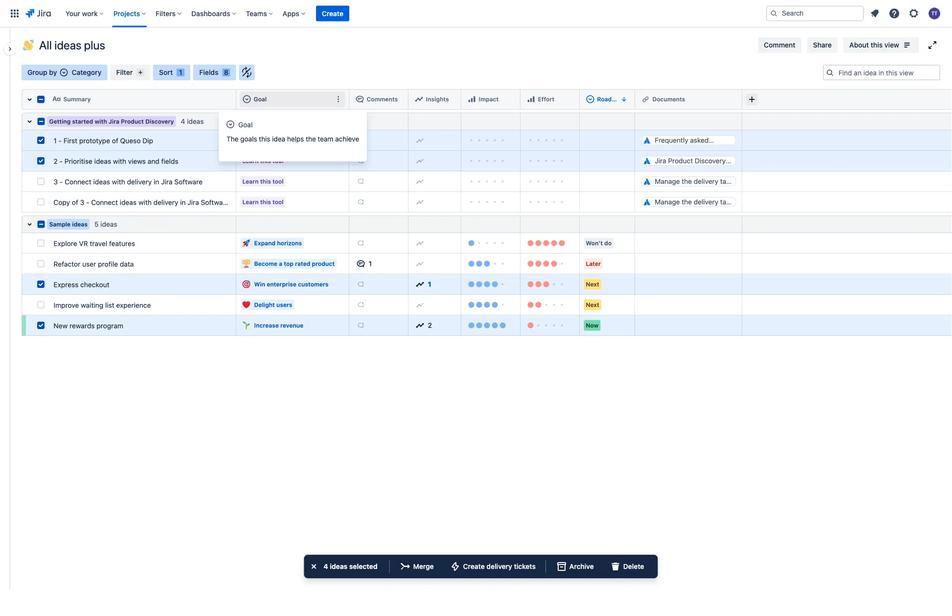 Task type: locate. For each thing, give the bounding box(es) containing it.
insights
[[426, 96, 449, 103]]

tool for copy of 3 - connect ideas with delivery in jira software
[[273, 199, 284, 205]]

learn this tool for 3 - connect ideas with delivery in jira software
[[243, 178, 284, 185]]

effort image
[[528, 95, 536, 103]]

become a top rated product
[[254, 260, 335, 267]]

create right 'apps' dropdown button
[[322, 9, 344, 17]]

1 horizontal spatial 3
[[80, 198, 84, 206]]

vr
[[79, 239, 88, 248]]

0 horizontal spatial goal
[[238, 120, 253, 129]]

1 vertical spatial create
[[464, 562, 485, 571]]

:dart: image
[[243, 280, 250, 288]]

1 horizontal spatial goal
[[254, 96, 267, 103]]

4 learn from the top
[[243, 199, 259, 205]]

users down the enterprise
[[277, 301, 293, 308]]

0 vertical spatial create
[[322, 9, 344, 17]]

enterprise
[[267, 281, 297, 288]]

polaris common.ui.field config.add.add more.icon image
[[747, 94, 759, 105]]

0 vertical spatial insights image
[[417, 280, 424, 288]]

with
[[95, 118, 107, 125], [95, 118, 107, 125], [113, 157, 126, 165], [112, 178, 125, 186], [139, 198, 152, 206]]

data
[[120, 260, 134, 268]]

effort
[[538, 96, 555, 103]]

increase
[[254, 322, 279, 329]]

2 insights image from the top
[[417, 321, 424, 329]]

work
[[82, 9, 98, 17]]

jira image
[[25, 8, 51, 19], [25, 8, 51, 19]]

appswitcher icon image
[[9, 8, 21, 19]]

2 tool from the top
[[273, 157, 284, 164]]

category
[[72, 68, 102, 76]]

0 horizontal spatial 1 button
[[353, 256, 405, 272]]

software
[[175, 178, 203, 186], [201, 198, 229, 206]]

create right "create delivery tickets" icon
[[464, 562, 485, 571]]

-
[[59, 137, 62, 145], [60, 157, 63, 165], [60, 178, 63, 186], [86, 198, 89, 206]]

- for 1
[[59, 137, 62, 145]]

won't do
[[586, 240, 612, 247]]

connect
[[65, 178, 91, 186], [91, 198, 118, 206]]

tool
[[273, 137, 284, 144], [273, 157, 284, 164], [273, 178, 284, 185], [273, 199, 284, 205]]

dashboards button
[[189, 6, 240, 21]]

add image
[[417, 136, 424, 144], [417, 157, 424, 165], [357, 178, 365, 185], [417, 198, 424, 206], [357, 280, 365, 288], [417, 301, 424, 309], [357, 321, 365, 329]]

dip
[[143, 137, 153, 145]]

0 horizontal spatial users
[[277, 301, 293, 308]]

create inside primary element
[[322, 9, 344, 17]]

1 horizontal spatial delight users
[[304, 137, 342, 144]]

3 learn this tool from the top
[[243, 178, 284, 185]]

1 horizontal spatial create
[[464, 562, 485, 571]]

apps button
[[280, 6, 309, 21]]

filter button
[[110, 65, 150, 80]]

comments image
[[357, 260, 365, 268]]

your
[[65, 9, 80, 17]]

become
[[254, 260, 278, 267]]

insights image
[[417, 280, 424, 288], [417, 321, 424, 329]]

explore vr travel features
[[54, 239, 135, 248]]

1 vertical spatial delight
[[254, 301, 275, 308]]

- for 3
[[60, 178, 63, 186]]

1
[[179, 68, 182, 76], [54, 137, 57, 145], [369, 260, 372, 268], [428, 280, 432, 288]]

learn for 3 - connect ideas with delivery in jira software
[[243, 178, 259, 185]]

create for create
[[322, 9, 344, 17]]

1 vertical spatial next
[[586, 301, 600, 308]]

3 learn from the top
[[243, 178, 259, 185]]

1 next from the top
[[586, 281, 600, 288]]

archive image
[[556, 561, 568, 572]]

:seedling: image
[[243, 321, 250, 329]]

1 horizontal spatial in
[[180, 198, 186, 206]]

0 horizontal spatial create
[[322, 9, 344, 17]]

comments
[[367, 96, 398, 103]]

comment button
[[759, 37, 802, 53]]

apps
[[283, 9, 300, 17]]

program
[[97, 322, 123, 330]]

jira
[[109, 118, 119, 125], [109, 118, 119, 125], [161, 178, 173, 186], [188, 198, 199, 206]]

1 vertical spatial 1 button
[[413, 276, 458, 292]]

1 - first prototype of queso dip
[[54, 137, 153, 145]]

and
[[148, 157, 160, 165]]

help image
[[889, 8, 901, 19]]

- left first
[[59, 137, 62, 145]]

goal right goal image
[[254, 96, 267, 103]]

create delivery tickets
[[464, 562, 536, 571]]

delight left 'achieve'
[[304, 137, 325, 144]]

0 vertical spatial 3
[[54, 178, 58, 186]]

1 horizontal spatial delivery
[[154, 198, 178, 206]]

2 learn this tool from the top
[[243, 157, 284, 164]]

1 up 2 button
[[428, 280, 432, 288]]

goal up goals
[[238, 120, 253, 129]]

add image
[[357, 136, 365, 144], [357, 136, 365, 144], [357, 157, 365, 165], [357, 157, 365, 165], [357, 178, 365, 185], [417, 178, 424, 185], [357, 198, 365, 206], [357, 198, 365, 206], [357, 239, 365, 247], [357, 239, 365, 247], [417, 239, 424, 247], [417, 260, 424, 268], [357, 280, 365, 288], [357, 301, 365, 309], [357, 301, 365, 309], [357, 321, 365, 329]]

in
[[154, 178, 159, 186], [180, 198, 186, 206]]

search image
[[771, 10, 779, 17]]

list
[[105, 301, 114, 309]]

insights image
[[416, 95, 423, 103]]

impact
[[479, 96, 499, 103]]

do
[[605, 240, 612, 247]]

1 vertical spatial in
[[180, 198, 186, 206]]

0 vertical spatial 1 button
[[353, 256, 405, 272]]

1 vertical spatial users
[[277, 301, 293, 308]]

2 next from the top
[[586, 301, 600, 308]]

tool for 2 - prioritise ideas with views and fields
[[273, 157, 284, 164]]

horizons
[[277, 240, 302, 247]]

learn this tool for copy of 3 - connect ideas with delivery in jira software
[[243, 199, 284, 205]]

1 vertical spatial insights image
[[417, 321, 424, 329]]

0 horizontal spatial 2
[[54, 157, 58, 165]]

create delivery tickets image
[[450, 561, 462, 572]]

:wave: image
[[23, 40, 34, 50]]

1 tool from the top
[[273, 137, 284, 144]]

Search field
[[767, 6, 865, 21]]

expand
[[254, 240, 276, 247]]

top
[[284, 260, 294, 267]]

0 vertical spatial delivery
[[127, 178, 152, 186]]

2 vertical spatial delivery
[[487, 562, 513, 571]]

0 horizontal spatial delivery
[[127, 178, 152, 186]]

1 vertical spatial of
[[72, 198, 78, 206]]

connect down prioritise
[[65, 178, 91, 186]]

0 vertical spatial in
[[154, 178, 159, 186]]

banner containing your work
[[0, 0, 953, 27]]

notifications image
[[870, 8, 881, 19]]

improve
[[54, 301, 79, 309]]

delivery
[[127, 178, 152, 186], [154, 198, 178, 206], [487, 562, 513, 571]]

1 horizontal spatial users
[[326, 137, 342, 144]]

autosave is disabled image
[[242, 67, 252, 78]]

0 vertical spatial 2
[[54, 157, 58, 165]]

primary element
[[6, 0, 767, 27]]

0 vertical spatial connect
[[65, 178, 91, 186]]

3 right copy
[[80, 198, 84, 206]]

2 button
[[413, 318, 458, 333]]

- for 2
[[60, 157, 63, 165]]

create
[[322, 9, 344, 17], [464, 562, 485, 571]]

connect up 5 ideas
[[91, 198, 118, 206]]

delivery left tickets
[[487, 562, 513, 571]]

teams button
[[243, 6, 277, 21]]

insights image for 2
[[417, 321, 424, 329]]

effort button
[[525, 92, 576, 107]]

0 vertical spatial next
[[586, 281, 600, 288]]

learn this tool
[[243, 137, 284, 144], [243, 157, 284, 164], [243, 178, 284, 185], [243, 199, 284, 205]]

delivery down fields
[[154, 198, 178, 206]]

2 inside 2 button
[[428, 321, 432, 329]]

comment
[[765, 41, 796, 49]]

this inside popup button
[[872, 41, 884, 49]]

learn
[[243, 137, 259, 144], [243, 157, 259, 164], [243, 178, 259, 185], [243, 199, 259, 205]]

delight right :heart: image
[[254, 301, 275, 308]]

insights image inside 2 button
[[417, 321, 424, 329]]

4 tool from the top
[[273, 199, 284, 205]]

4
[[181, 117, 185, 125], [181, 117, 185, 125], [324, 562, 328, 571]]

3 tool from the top
[[273, 178, 284, 185]]

0 vertical spatial delight
[[304, 137, 325, 144]]

next up now
[[586, 301, 600, 308]]

2 for 2 - prioritise ideas with views and fields
[[54, 157, 58, 165]]

delivery up copy of 3 - connect ideas with delivery in jira software
[[127, 178, 152, 186]]

1 vertical spatial goal
[[238, 120, 253, 129]]

later
[[586, 260, 601, 267]]

:trophy: image
[[243, 260, 250, 268], [243, 260, 250, 268]]

1 vertical spatial 2
[[428, 321, 432, 329]]

your work
[[65, 9, 98, 17]]

0 vertical spatial goal
[[254, 96, 267, 103]]

2 learn from the top
[[243, 157, 259, 164]]

0 vertical spatial of
[[112, 137, 118, 145]]

:heart: image
[[292, 136, 300, 144], [292, 136, 300, 144], [243, 301, 250, 309]]

users right the
[[326, 137, 342, 144]]

cell
[[237, 89, 350, 110], [350, 89, 409, 110], [409, 89, 462, 110], [462, 89, 521, 110], [521, 89, 580, 110], [580, 89, 636, 110], [636, 89, 743, 110], [743, 89, 865, 110], [237, 113, 350, 130], [462, 113, 521, 130], [462, 113, 521, 130], [521, 113, 580, 130], [521, 113, 580, 130], [580, 113, 636, 130], [580, 113, 636, 130], [743, 113, 865, 130], [743, 130, 865, 151], [743, 151, 865, 171], [743, 171, 865, 192], [580, 192, 636, 213], [743, 192, 865, 213], [743, 233, 865, 254], [636, 254, 743, 274], [743, 254, 865, 274], [636, 274, 743, 295], [743, 274, 865, 295], [743, 295, 865, 315], [743, 315, 865, 336]]

3 - connect ideas with delivery in jira software
[[54, 178, 203, 186]]

view
[[885, 41, 900, 49]]

- up copy
[[60, 178, 63, 186]]

next down later
[[586, 281, 600, 288]]

merge button
[[394, 559, 440, 574]]

win
[[254, 281, 265, 288]]

next
[[586, 281, 600, 288], [586, 301, 600, 308]]

:rocket: image
[[243, 239, 250, 247], [243, 239, 250, 247]]

refactor user profile data
[[54, 260, 134, 268]]

started
[[72, 118, 93, 125], [72, 118, 93, 125]]

of right copy
[[72, 198, 78, 206]]

goal
[[254, 96, 267, 103], [238, 120, 253, 129]]

filters
[[156, 9, 176, 17]]

experience
[[116, 301, 151, 309]]

0 horizontal spatial 3
[[54, 178, 58, 186]]

users
[[326, 137, 342, 144], [277, 301, 293, 308]]

1 horizontal spatial of
[[112, 137, 118, 145]]

0 horizontal spatial delight users
[[254, 301, 293, 308]]

ideas
[[54, 38, 82, 52], [187, 117, 204, 125], [187, 117, 204, 125], [94, 157, 111, 165], [93, 178, 110, 186], [120, 198, 137, 206], [101, 220, 117, 228], [72, 221, 88, 228], [330, 562, 348, 571]]

2 horizontal spatial delivery
[[487, 562, 513, 571]]

goal for goal image
[[254, 96, 267, 103]]

roadmap image
[[587, 95, 595, 103]]

refactor
[[54, 260, 81, 268]]

product
[[312, 260, 335, 267]]

of left "queso"
[[112, 137, 118, 145]]

- left prioritise
[[60, 157, 63, 165]]

goal inside button
[[254, 96, 267, 103]]

0 horizontal spatial of
[[72, 198, 78, 206]]

3 up copy
[[54, 178, 58, 186]]

- right copy
[[86, 198, 89, 206]]

0 vertical spatial users
[[326, 137, 342, 144]]

1 vertical spatial delight users
[[254, 301, 293, 308]]

filter
[[116, 68, 133, 76]]

delete button
[[604, 559, 651, 574]]

documents
[[653, 96, 686, 103]]

1 horizontal spatial 2
[[428, 321, 432, 329]]

1 insights image from the top
[[417, 280, 424, 288]]

banner
[[0, 0, 953, 27]]

about this view button
[[844, 37, 920, 53]]

4 learn this tool from the top
[[243, 199, 284, 205]]



Task type: vqa. For each thing, say whether or not it's contained in the screenshot.
the Mention icon
no



Task type: describe. For each thing, give the bounding box(es) containing it.
projects button
[[111, 6, 150, 21]]

the
[[306, 135, 316, 143]]

learn this tool for 2 - prioritise ideas with views and fields
[[243, 157, 284, 164]]

new rewards program
[[54, 322, 123, 330]]

roadmap
[[598, 96, 625, 103]]

sort
[[159, 68, 173, 76]]

2 for 2
[[428, 321, 432, 329]]

documents button
[[639, 92, 739, 107]]

delete image
[[610, 561, 622, 572]]

create for create delivery tickets
[[464, 562, 485, 571]]

all
[[39, 38, 52, 52]]

1 vertical spatial software
[[201, 198, 229, 206]]

:dart: image
[[243, 280, 250, 288]]

current project sidebar image
[[0, 39, 22, 59]]

header.more image
[[335, 95, 343, 103]]

tickets
[[514, 562, 536, 571]]

settings image
[[909, 8, 921, 19]]

single select dropdown image
[[60, 69, 68, 76]]

:wave: image
[[23, 40, 34, 50]]

won't
[[586, 240, 603, 247]]

2 - prioritise ideas with views and fields
[[54, 157, 179, 165]]

0 horizontal spatial delight
[[254, 301, 275, 308]]

merge
[[414, 562, 434, 571]]

dashboards
[[192, 9, 230, 17]]

multi select dropdown image
[[227, 120, 235, 128]]

express checkout
[[54, 281, 109, 289]]

insights image for 1
[[417, 280, 424, 288]]

4 ideas selected
[[324, 562, 378, 571]]

delivery inside button
[[487, 562, 513, 571]]

archive button
[[550, 559, 600, 574]]

user
[[82, 260, 96, 268]]

expand image
[[928, 39, 939, 51]]

learn for copy of 3 - connect ideas with delivery in jira software
[[243, 199, 259, 205]]

impact button
[[465, 92, 517, 107]]

1 right sort
[[179, 68, 182, 76]]

teams
[[246, 9, 267, 17]]

next for express checkout
[[586, 281, 600, 288]]

create button
[[316, 6, 350, 21]]

roadmap button
[[584, 92, 631, 107]]

the goals this idea helps the team achieve
[[227, 135, 359, 143]]

rated
[[295, 260, 311, 267]]

about this view
[[850, 41, 900, 49]]

selected
[[350, 562, 378, 571]]

goal for multi select dropdown icon
[[238, 120, 253, 129]]

1 vertical spatial delivery
[[154, 198, 178, 206]]

hyperlink image
[[642, 95, 650, 103]]

1 horizontal spatial delight
[[304, 137, 325, 144]]

goal image
[[243, 95, 251, 103]]

next for improve waiting list experience
[[586, 301, 600, 308]]

express
[[54, 281, 79, 289]]

1 right comments icon
[[369, 260, 372, 268]]

0 vertical spatial delight users
[[304, 137, 342, 144]]

improve waiting list experience
[[54, 301, 151, 309]]

a
[[279, 260, 283, 267]]

summary button
[[50, 92, 232, 107]]

group
[[27, 68, 47, 76]]

close image
[[308, 561, 320, 572]]

copy of 3 - connect ideas with delivery in jira software
[[54, 198, 229, 206]]

goal button
[[240, 92, 345, 107]]

5
[[94, 220, 99, 228]]

1 horizontal spatial 1 button
[[413, 276, 458, 292]]

delete
[[624, 562, 645, 571]]

insights button
[[413, 92, 458, 107]]

first
[[64, 137, 77, 145]]

impact image
[[468, 95, 476, 103]]

tool for 3 - connect ideas with delivery in jira software
[[273, 178, 284, 185]]

1 learn from the top
[[243, 137, 259, 144]]

header.desc image
[[621, 95, 629, 103]]

win enterprise customers
[[254, 281, 329, 288]]

prioritise
[[65, 157, 93, 165]]

now
[[586, 322, 599, 329]]

revenue
[[281, 322, 304, 329]]

fields
[[161, 157, 179, 165]]

sample ideas
[[49, 221, 88, 228]]

comments image
[[356, 95, 364, 103]]

expand horizons
[[254, 240, 302, 247]]

share button
[[808, 37, 838, 53]]

collapse all image
[[24, 94, 36, 105]]

the
[[227, 135, 239, 143]]

5 ideas
[[94, 220, 117, 228]]

show description image
[[902, 39, 914, 51]]

0 vertical spatial software
[[175, 178, 203, 186]]

all ideas plus
[[39, 38, 105, 52]]

new
[[54, 322, 68, 330]]

group by
[[27, 68, 57, 76]]

projects
[[113, 9, 140, 17]]

increase revenue
[[254, 322, 304, 329]]

1 learn this tool from the top
[[243, 137, 284, 144]]

your profile and settings image
[[929, 8, 941, 19]]

1 vertical spatial 3
[[80, 198, 84, 206]]

your work button
[[63, 6, 108, 21]]

waiting
[[81, 301, 103, 309]]

0 horizontal spatial in
[[154, 178, 159, 186]]

explore
[[54, 239, 77, 248]]

profile
[[98, 260, 118, 268]]

about
[[850, 41, 870, 49]]

learn for 2 - prioritise ideas with views and fields
[[243, 157, 259, 164]]

:seedling: image
[[243, 321, 250, 329]]

plus
[[84, 38, 105, 52]]

Find an idea in this view field
[[836, 66, 940, 79]]

1 vertical spatial connect
[[91, 198, 118, 206]]

customers
[[298, 281, 329, 288]]

8
[[224, 68, 229, 76]]

fields
[[199, 68, 219, 76]]

achieve
[[336, 135, 359, 143]]

goals
[[241, 135, 257, 143]]

summary
[[63, 96, 91, 103]]

:heart: image
[[243, 301, 250, 309]]

merge image
[[400, 561, 412, 572]]

summary image
[[53, 95, 60, 103]]

by
[[49, 68, 57, 76]]

sample
[[49, 221, 71, 228]]

rewards
[[70, 322, 95, 330]]

create delivery tickets button
[[444, 559, 542, 574]]

travel
[[90, 239, 107, 248]]

1 left first
[[54, 137, 57, 145]]

share
[[814, 41, 833, 49]]



